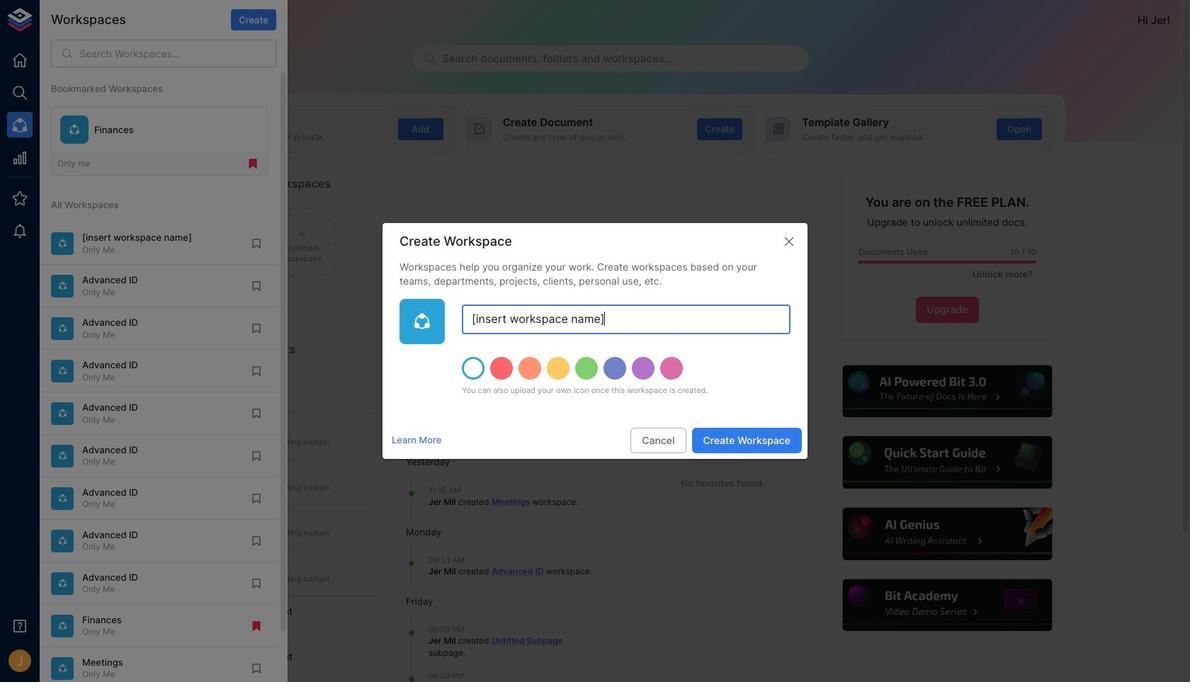 Task type: locate. For each thing, give the bounding box(es) containing it.
bookmark image
[[250, 280, 263, 293], [250, 450, 263, 463], [250, 663, 263, 675]]

dialog
[[383, 223, 808, 459]]

2 bookmark image from the top
[[250, 450, 263, 463]]

4 bookmark image from the top
[[250, 407, 263, 420]]

bookmark image
[[250, 237, 263, 250], [250, 322, 263, 335], [250, 365, 263, 378], [250, 407, 263, 420], [250, 492, 263, 505], [250, 535, 263, 548], [250, 578, 263, 590]]

remove bookmark image
[[250, 620, 263, 633]]

0 vertical spatial bookmark image
[[250, 280, 263, 293]]

Marketing Team, Project X, Personal, etc. text field
[[462, 305, 791, 335]]

1 bookmark image from the top
[[250, 280, 263, 293]]

1 vertical spatial bookmark image
[[250, 450, 263, 463]]

1 bookmark image from the top
[[250, 237, 263, 250]]

3 bookmark image from the top
[[250, 365, 263, 378]]

2 vertical spatial bookmark image
[[250, 663, 263, 675]]

help image
[[841, 363, 1055, 420], [841, 435, 1055, 491], [841, 506, 1055, 563], [841, 578, 1055, 634]]

remove bookmark image
[[247, 158, 259, 170]]

5 bookmark image from the top
[[250, 492, 263, 505]]

3 help image from the top
[[841, 506, 1055, 563]]

7 bookmark image from the top
[[250, 578, 263, 590]]



Task type: describe. For each thing, give the bounding box(es) containing it.
4 help image from the top
[[841, 578, 1055, 634]]

Search Workspaces... text field
[[79, 40, 276, 67]]

3 bookmark image from the top
[[250, 663, 263, 675]]

2 bookmark image from the top
[[250, 322, 263, 335]]

2 help image from the top
[[841, 435, 1055, 491]]

1 help image from the top
[[841, 363, 1055, 420]]

6 bookmark image from the top
[[250, 535, 263, 548]]



Task type: vqa. For each thing, say whether or not it's contained in the screenshot.
middle Favorite icon
no



